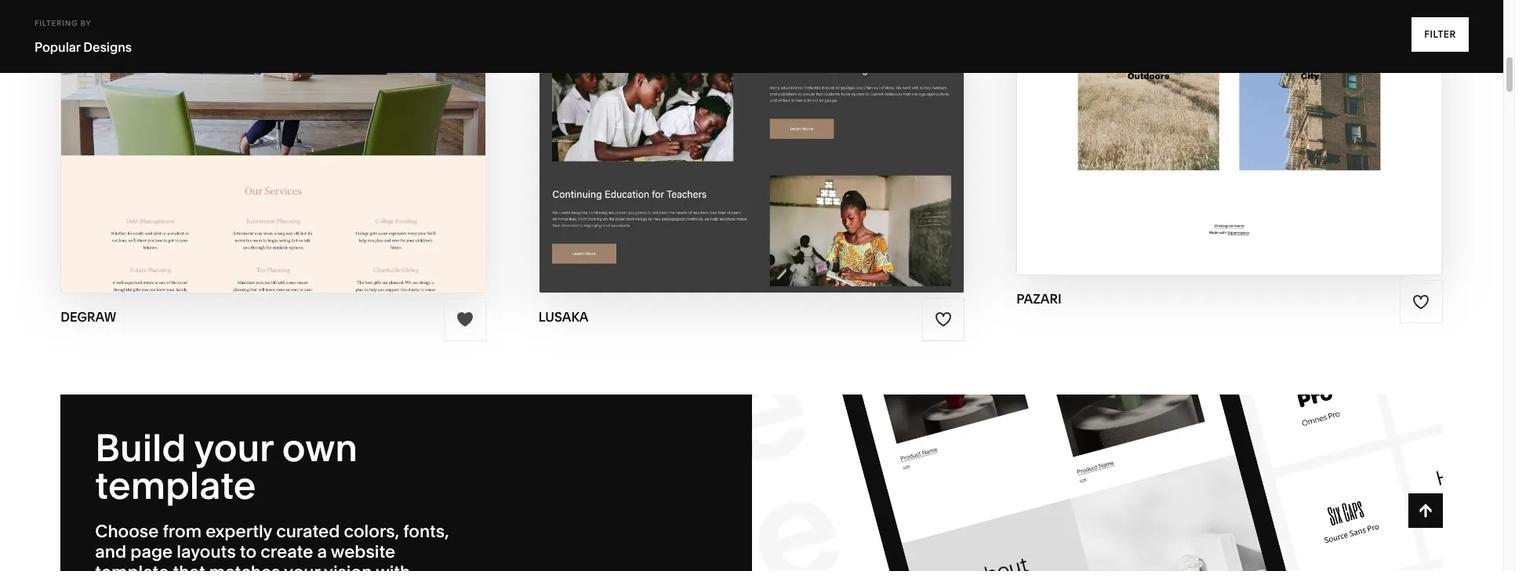 Task type: describe. For each thing, give the bounding box(es) containing it.
add lusaka to your favorites list image
[[935, 311, 952, 328]]

lusaka element
[[540, 0, 964, 292]]

to
[[240, 541, 257, 563]]

template inside build your own template
[[95, 462, 256, 508]]

from
[[163, 521, 202, 542]]

pazari image
[[1018, 0, 1443, 275]]

degraw
[[61, 309, 116, 325]]

matches
[[209, 562, 280, 571]]

create
[[261, 541, 313, 563]]

website
[[331, 541, 396, 563]]

degraw element
[[61, 0, 486, 292]]

fonts,
[[403, 521, 449, 542]]

and
[[95, 541, 126, 563]]

filtering by
[[35, 19, 91, 27]]

page
[[130, 541, 173, 563]]

by
[[80, 19, 91, 27]]

degraw image
[[61, 0, 486, 292]]

popular
[[35, 39, 81, 55]]

colors,
[[344, 521, 399, 542]]

your inside build your own template
[[194, 425, 273, 471]]

designs
[[83, 39, 132, 55]]

vision
[[324, 562, 372, 571]]

curated
[[276, 521, 340, 542]]

pazari
[[1017, 291, 1062, 307]]

lusaka image
[[540, 0, 964, 292]]

expertly
[[206, 521, 272, 542]]

filter
[[1425, 28, 1457, 40]]

back to top image
[[1417, 502, 1435, 519]]

that
[[173, 562, 205, 571]]

filtering
[[35, 19, 78, 27]]



Task type: vqa. For each thing, say whether or not it's contained in the screenshot.
"be"
no



Task type: locate. For each thing, give the bounding box(es) containing it.
lusaka
[[539, 309, 589, 325]]

template up from
[[95, 462, 256, 508]]

your inside choose from expertly curated colors, fonts, and page layouts to create a website template that matches your vision wi
[[284, 562, 320, 571]]

1 vertical spatial template
[[95, 562, 169, 571]]

choose
[[95, 521, 159, 542]]

template
[[95, 462, 256, 508], [95, 562, 169, 571]]

template down choose
[[95, 562, 169, 571]]

add pazari to your favorites list image
[[1413, 293, 1430, 310]]

1 horizontal spatial your
[[284, 562, 320, 571]]

1 vertical spatial your
[[284, 562, 320, 571]]

a
[[317, 541, 327, 563]]

own
[[282, 425, 358, 471]]

choose from expertly curated colors, fonts, and page layouts to create a website template that matches your vision wi
[[95, 521, 449, 571]]

pazari element
[[1018, 0, 1443, 275]]

2 template from the top
[[95, 562, 169, 571]]

popular designs
[[35, 39, 132, 55]]

template inside choose from expertly curated colors, fonts, and page layouts to create a website template that matches your vision wi
[[95, 562, 169, 571]]

preview of building your own template image
[[752, 395, 1443, 571]]

your
[[194, 425, 273, 471], [284, 562, 320, 571]]

build your own template
[[95, 425, 358, 508]]

remove degraw from your favorites list image
[[457, 311, 474, 328]]

filter button
[[1412, 17, 1469, 52]]

layouts
[[177, 541, 236, 563]]

0 vertical spatial your
[[194, 425, 273, 471]]

build
[[95, 425, 186, 471]]

0 vertical spatial template
[[95, 462, 256, 508]]

1 template from the top
[[95, 462, 256, 508]]

0 horizontal spatial your
[[194, 425, 273, 471]]



